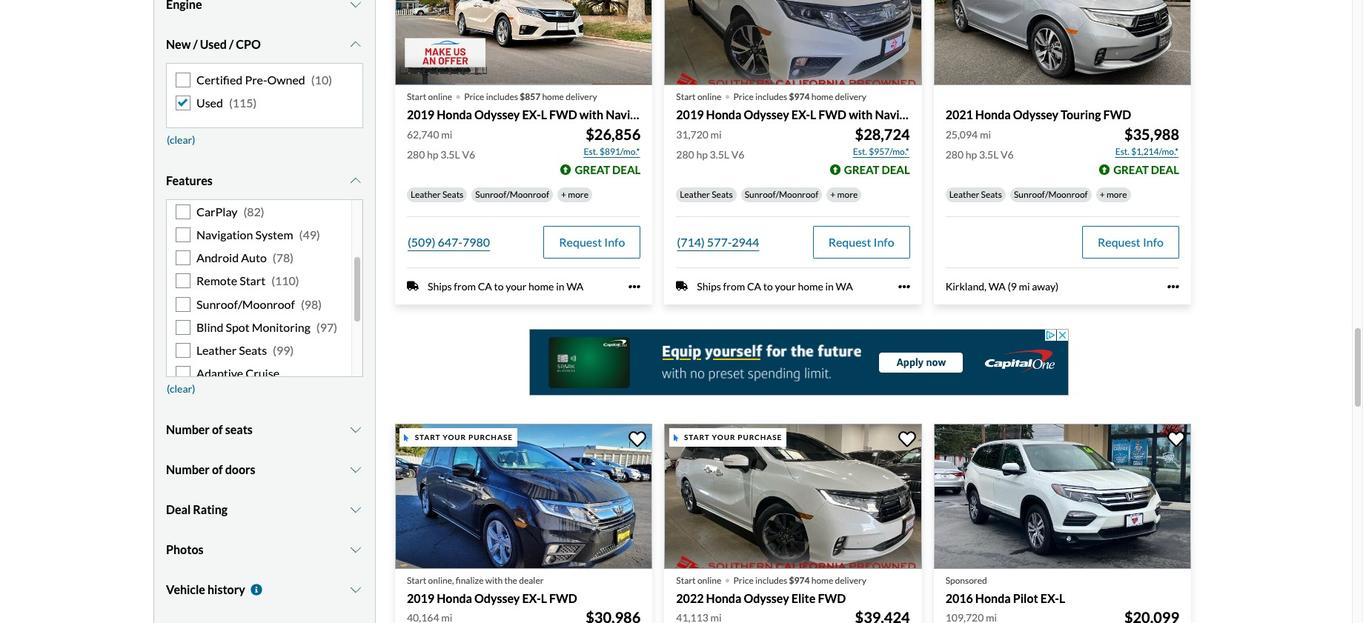 Task type: locate. For each thing, give the bounding box(es) containing it.
mi inside 25,094 mi 280 hp 3.5l v6
[[980, 128, 991, 140]]

1 horizontal spatial request info button
[[813, 226, 910, 258]]

0 vertical spatial number
[[166, 423, 210, 437]]

hp
[[427, 148, 438, 161], [696, 148, 708, 161], [966, 148, 977, 161]]

with
[[579, 108, 603, 122], [849, 108, 873, 122], [485, 575, 503, 586]]

honda up 62,740 mi 280 hp 3.5l v6
[[437, 108, 472, 122]]

purchase for ·
[[738, 433, 782, 442]]

with for $28,724
[[849, 108, 873, 122]]

est. inside "$26,856 est. $891/mo.*"
[[584, 146, 598, 157]]

3.5l inside 31,720 mi 280 hp 3.5l v6
[[710, 148, 729, 161]]

leather for $35,988
[[949, 189, 979, 200]]

1 est. from the left
[[584, 146, 598, 157]]

2 v6 from the left
[[731, 148, 744, 161]]

1 horizontal spatial navigation
[[606, 108, 664, 122]]

chevron down image for photos
[[349, 544, 363, 556]]

3 chevron down image from the top
[[349, 504, 363, 516]]

2 of from the top
[[212, 463, 223, 477]]

2 280 from the left
[[676, 148, 694, 161]]

price inside start online · price includes $857 home delivery 2019 honda odyssey ex-l fwd with navigation and res
[[464, 91, 484, 103]]

0 horizontal spatial request
[[559, 235, 602, 249]]

280 down 25,094 on the top
[[946, 148, 964, 161]]

25,094
[[946, 128, 978, 140]]

1 vertical spatial of
[[212, 463, 223, 477]]

wa
[[566, 280, 584, 292], [836, 280, 853, 292], [989, 280, 1006, 292]]

1 truck image from the left
[[407, 280, 419, 292]]

odyssey left elite at the right of page
[[744, 591, 789, 605]]

more for $28,724
[[837, 189, 858, 200]]

odyssey inside 'start online · price includes $974 home delivery 2019 honda odyssey ex-l fwd with navigation and res'
[[744, 108, 789, 122]]

1 horizontal spatial request
[[828, 235, 871, 249]]

v6 for $28,724
[[731, 148, 744, 161]]

est. inside $35,988 est. $1,214/mo.*
[[1115, 146, 1130, 157]]

navigation up $28,724
[[875, 108, 933, 122]]

online inside start online · price includes $857 home delivery 2019 honda odyssey ex-l fwd with navigation and res
[[428, 91, 452, 103]]

1 ships from the left
[[428, 280, 452, 292]]

est. down $26,856
[[584, 146, 598, 157]]

2 hp from the left
[[696, 148, 708, 161]]

· up 62,740 mi 280 hp 3.5l v6
[[455, 82, 461, 108]]

and inside 'start online · price includes $974 home delivery 2019 honda odyssey ex-l fwd with navigation and res'
[[935, 108, 955, 122]]

1 horizontal spatial white 2019 honda odyssey ex-l fwd with navigation and res minivan front-wheel drive automatic image
[[664, 0, 922, 86]]

online inside 'start online · price includes $974 home delivery 2019 honda odyssey ex-l fwd with navigation and res'
[[697, 91, 721, 103]]

fwd
[[549, 108, 577, 122], [819, 108, 846, 122], [1103, 108, 1131, 122], [549, 591, 577, 605], [818, 591, 846, 605]]

ships
[[428, 280, 452, 292], [697, 280, 721, 292]]

ellipsis h image for $35,988
[[1167, 281, 1179, 292]]

dealer
[[519, 575, 544, 586]]

0 horizontal spatial to
[[494, 280, 504, 292]]

2019 inside 'start online · price includes $974 home delivery 2019 honda odyssey ex-l fwd with navigation and res'
[[676, 108, 704, 122]]

l inside start online · price includes $857 home delivery 2019 honda odyssey ex-l fwd with navigation and res
[[541, 108, 547, 122]]

280 down 31,720
[[676, 148, 694, 161]]

0 horizontal spatial + more
[[561, 189, 588, 200]]

1 start your purchase from the left
[[415, 433, 513, 442]]

280 for $28,724
[[676, 148, 694, 161]]

more down est. $1,214/mo.* button
[[1107, 189, 1127, 200]]

ships down "(509) 647-7980" button
[[428, 280, 452, 292]]

of left doors
[[212, 463, 223, 477]]

1 (clear) button from the top
[[166, 128, 196, 151]]

white 2016 honda pilot ex-l suv / crossover front-wheel drive automatic image
[[934, 424, 1191, 569]]

delivery
[[566, 91, 597, 103], [835, 91, 866, 103], [835, 575, 866, 586]]

great deal down est. $891/mo.* button
[[575, 163, 641, 176]]

odyssey
[[474, 108, 520, 122], [744, 108, 789, 122], [1013, 108, 1058, 122], [474, 591, 520, 605], [744, 591, 789, 605]]

start up 62,740
[[407, 91, 426, 103]]

chevron down image inside vehicle history dropdown button
[[349, 584, 363, 596]]

chevron down image inside "number of seats" dropdown button
[[349, 424, 363, 436]]

280 down 62,740
[[407, 148, 425, 161]]

seats
[[442, 189, 464, 200], [712, 189, 733, 200], [981, 189, 1002, 200], [239, 343, 267, 357]]

2 and from the left
[[935, 108, 955, 122]]

l inside start online, finalize with the dealer 2019 honda odyssey ex-l fwd
[[541, 591, 547, 605]]

ellipsis h image
[[898, 281, 910, 292], [1167, 281, 1179, 292]]

deal down $891/mo.*
[[612, 163, 641, 176]]

res up 31,720
[[688, 108, 709, 122]]

and inside start online · price includes $857 home delivery 2019 honda odyssey ex-l fwd with navigation and res
[[666, 108, 686, 122]]

0 horizontal spatial request info button
[[544, 226, 641, 258]]

ships from ca to your home in wa down 7980
[[428, 280, 584, 292]]

1 3.5l from the left
[[440, 148, 460, 161]]

sunroof/moonroof for $26,856
[[475, 189, 549, 200]]

2 wa from the left
[[836, 280, 853, 292]]

est. for $28,724
[[853, 146, 867, 157]]

1 horizontal spatial truck image
[[676, 280, 688, 292]]

0 horizontal spatial 3.5l
[[440, 148, 460, 161]]

3 wa from the left
[[989, 280, 1006, 292]]

and for $26,856
[[666, 108, 686, 122]]

2 chevron down image from the top
[[349, 424, 363, 436]]

1 horizontal spatial more
[[837, 189, 858, 200]]

1 horizontal spatial ca
[[747, 280, 761, 292]]

0 horizontal spatial truck image
[[407, 280, 419, 292]]

start right mouse pointer image
[[415, 433, 441, 442]]

0 vertical spatial (clear)
[[167, 133, 195, 146]]

your
[[506, 280, 527, 292], [775, 280, 796, 292], [443, 433, 466, 442], [712, 433, 736, 442]]

delivery for $28,724
[[835, 91, 866, 103]]

1 v6 from the left
[[462, 148, 475, 161]]

vehicle history
[[166, 583, 245, 597]]

(clear) button for used
[[166, 128, 196, 151]]

includes inside 'start online · price includes $974 home delivery 2019 honda odyssey ex-l fwd with navigation and res'
[[755, 91, 787, 103]]

mi
[[441, 128, 452, 140], [711, 128, 722, 140], [980, 128, 991, 140], [1019, 280, 1030, 292]]

v6 inside 31,720 mi 280 hp 3.5l v6
[[731, 148, 744, 161]]

honda right 2022 on the bottom of page
[[706, 591, 741, 605]]

hp down 25,094 on the top
[[966, 148, 977, 161]]

honda
[[437, 108, 472, 122], [706, 108, 741, 122], [975, 108, 1011, 122], [437, 591, 472, 605], [706, 591, 741, 605], [975, 591, 1011, 605]]

sunroof/moonroof
[[475, 189, 549, 200], [745, 189, 819, 200], [1014, 189, 1088, 200], [196, 297, 295, 311]]

0 horizontal spatial great deal
[[575, 163, 641, 176]]

more for $35,988
[[1107, 189, 1127, 200]]

online up 62,740
[[428, 91, 452, 103]]

ex- inside sponsored 2016 honda pilot ex-l
[[1040, 591, 1059, 605]]

great
[[575, 163, 610, 176], [844, 163, 879, 176], [1113, 163, 1149, 176]]

3.5l for $26,856
[[440, 148, 460, 161]]

2 horizontal spatial est.
[[1115, 146, 1130, 157]]

finalize
[[456, 575, 484, 586]]

2 ships from the left
[[697, 280, 721, 292]]

hp for $35,988
[[966, 148, 977, 161]]

· up 31,720 mi 280 hp 3.5l v6
[[724, 82, 730, 108]]

deal down $957/mo.*
[[882, 163, 910, 176]]

1 vertical spatial (clear)
[[167, 382, 195, 395]]

2 / from the left
[[229, 37, 234, 51]]

leather up adaptive
[[196, 343, 237, 357]]

1 horizontal spatial 3.5l
[[710, 148, 729, 161]]

remote
[[196, 274, 237, 288]]

1 vertical spatial (clear) button
[[166, 377, 196, 400]]

ships from ca to your home in wa for $26,856
[[428, 280, 584, 292]]

2019 down online,
[[407, 591, 434, 605]]

of for seats
[[212, 423, 223, 437]]

0 horizontal spatial ships
[[428, 280, 452, 292]]

2019 up 62,740
[[407, 108, 434, 122]]

delivery inside 'start online · price includes $974 home delivery 2019 honda odyssey ex-l fwd with navigation and res'
[[835, 91, 866, 103]]

great down est. $891/mo.* button
[[575, 163, 610, 176]]

2 horizontal spatial request
[[1098, 235, 1141, 249]]

1 horizontal spatial start your purchase
[[684, 433, 782, 442]]

navigation up $26,856
[[606, 108, 664, 122]]

1 request info from the left
[[559, 235, 625, 249]]

delivery inside start online · price includes $857 home delivery 2019 honda odyssey ex-l fwd with navigation and res
[[566, 91, 597, 103]]

3 request info button from the left
[[1082, 226, 1179, 258]]

request info button for $28,724
[[813, 226, 910, 258]]

1 vertical spatial $974
[[789, 575, 810, 586]]

3 + from the left
[[1100, 189, 1105, 200]]

with inside start online · price includes $857 home delivery 2019 honda odyssey ex-l fwd with navigation and res
[[579, 108, 603, 122]]

1 horizontal spatial ships
[[697, 280, 721, 292]]

great deal down est. $1,214/mo.* button
[[1113, 163, 1179, 176]]

odyssey inside start online · price includes $857 home delivery 2019 honda odyssey ex-l fwd with navigation and res
[[474, 108, 520, 122]]

with up $26,856
[[579, 108, 603, 122]]

cruise
[[246, 366, 279, 380]]

est. down $28,724
[[853, 146, 867, 157]]

online up 2022 on the bottom of page
[[697, 575, 721, 586]]

start left online,
[[407, 575, 426, 586]]

0 horizontal spatial info
[[604, 235, 625, 249]]

ships from ca to your home in wa down 2944
[[697, 280, 853, 292]]

deal rating
[[166, 503, 228, 517]]

mi for $28,724
[[711, 128, 722, 140]]

hp inside 31,720 mi 280 hp 3.5l v6
[[696, 148, 708, 161]]

truck image for $28,724
[[676, 280, 688, 292]]

· inside start online · price includes $857 home delivery 2019 honda odyssey ex-l fwd with navigation and res
[[455, 82, 461, 108]]

includes inside "start online · price includes $974 home delivery 2022 honda odyssey elite fwd"
[[755, 575, 787, 586]]

1 horizontal spatial res
[[957, 108, 978, 122]]

3 3.5l from the left
[[979, 148, 999, 161]]

2 (clear) from the top
[[167, 382, 195, 395]]

res
[[688, 108, 709, 122], [957, 108, 978, 122]]

of left the seats
[[212, 423, 223, 437]]

of for doors
[[212, 463, 223, 477]]

v6
[[462, 148, 475, 161], [731, 148, 744, 161], [1001, 148, 1014, 161]]

3.5l inside 62,740 mi 280 hp 3.5l v6
[[440, 148, 460, 161]]

1 horizontal spatial purchase
[[738, 433, 782, 442]]

ca down 7980
[[478, 280, 492, 292]]

3 est. from the left
[[1115, 146, 1130, 157]]

cpo
[[236, 37, 261, 51]]

start your purchase right mouse pointer icon
[[684, 433, 782, 442]]

odyssey inside "start online · price includes $974 home delivery 2022 honda odyssey elite fwd"
[[744, 591, 789, 605]]

0 horizontal spatial and
[[666, 108, 686, 122]]

ca down 2944
[[747, 280, 761, 292]]

wa for $26,856
[[566, 280, 584, 292]]

4 chevron down image from the top
[[349, 544, 363, 556]]

chevron down image inside new / used / cpo dropdown button
[[349, 38, 363, 50]]

lunar silver metallic 2021 honda odyssey touring fwd minivan front-wheel drive automatic image
[[934, 0, 1191, 86]]

home
[[542, 91, 564, 103], [811, 91, 833, 103], [529, 280, 554, 292], [798, 280, 823, 292], [811, 575, 833, 586]]

2 info from the left
[[874, 235, 894, 249]]

odyssey up 31,720 mi 280 hp 3.5l v6
[[744, 108, 789, 122]]

odyssey for start online · price includes $974 home delivery 2022 honda odyssey elite fwd
[[744, 591, 789, 605]]

2 ca from the left
[[747, 280, 761, 292]]

3.5l inside 25,094 mi 280 hp 3.5l v6
[[979, 148, 999, 161]]

2 res from the left
[[957, 108, 978, 122]]

v6 for $35,988
[[1001, 148, 1014, 161]]

(clear) button up features
[[166, 128, 196, 151]]

2 number from the top
[[166, 463, 210, 477]]

1 horizontal spatial great
[[844, 163, 879, 176]]

leather seats up "(714) 577-2944"
[[680, 189, 733, 200]]

0 horizontal spatial purchase
[[468, 433, 513, 442]]

2 more from the left
[[837, 189, 858, 200]]

great down est. $1,214/mo.* button
[[1113, 163, 1149, 176]]

2019 up 31,720
[[676, 108, 704, 122]]

1 from from the left
[[454, 280, 476, 292]]

leather seats up (509) 647-7980
[[411, 189, 464, 200]]

used down the certified
[[196, 96, 223, 110]]

1 of from the top
[[212, 423, 223, 437]]

1 more from the left
[[568, 189, 588, 200]]

0 horizontal spatial ca
[[478, 280, 492, 292]]

1 hp from the left
[[427, 148, 438, 161]]

leather seats down 25,094 mi 280 hp 3.5l v6
[[949, 189, 1002, 200]]

leather up (714)
[[680, 189, 710, 200]]

fwd inside start online · price includes $857 home delivery 2019 honda odyssey ex-l fwd with navigation and res
[[549, 108, 577, 122]]

1 request info button from the left
[[544, 226, 641, 258]]

black 2019 honda odyssey ex-l fwd minivan front-wheel drive 9-speed automatic image
[[395, 424, 653, 569]]

0 horizontal spatial from
[[454, 280, 476, 292]]

used (115)
[[196, 96, 257, 110]]

great deal down the est. $957/mo.* button
[[844, 163, 910, 176]]

2 horizontal spatial 280
[[946, 148, 964, 161]]

2 chevron down image from the top
[[349, 38, 363, 50]]

odyssey down $857
[[474, 108, 520, 122]]

great deal for $28,724
[[844, 163, 910, 176]]

0 horizontal spatial white 2019 honda odyssey ex-l fwd with navigation and res minivan front-wheel drive automatic image
[[395, 0, 653, 86]]

wa for $28,724
[[836, 280, 853, 292]]

photos button
[[166, 532, 363, 569]]

est. for $26,856
[[584, 146, 598, 157]]

2 + more from the left
[[830, 189, 858, 200]]

delivery for $26,856
[[566, 91, 597, 103]]

res inside 'start online · price includes $974 home delivery 2019 honda odyssey ex-l fwd with navigation and res'
[[957, 108, 978, 122]]

1 horizontal spatial deal
[[882, 163, 910, 176]]

1 deal from the left
[[612, 163, 641, 176]]

1 horizontal spatial in
[[825, 280, 834, 292]]

2 horizontal spatial request info
[[1098, 235, 1164, 249]]

1 horizontal spatial ships from ca to your home in wa
[[697, 280, 853, 292]]

truck image
[[407, 280, 419, 292], [676, 280, 688, 292]]

purchase
[[468, 433, 513, 442], [738, 433, 782, 442]]

2 horizontal spatial +
[[1100, 189, 1105, 200]]

1 in from the left
[[556, 280, 564, 292]]

$974 inside 'start online · price includes $974 home delivery 2019 honda odyssey ex-l fwd with navigation and res'
[[789, 91, 810, 103]]

+ more down est. $1,214/mo.* button
[[1100, 189, 1127, 200]]

0 horizontal spatial /
[[193, 37, 198, 51]]

the
[[504, 575, 517, 586]]

navigation inside start online · price includes $857 home delivery 2019 honda odyssey ex-l fwd with navigation and res
[[606, 108, 664, 122]]

chevron down image inside number of doors dropdown button
[[349, 464, 363, 476]]

1 + more from the left
[[561, 189, 588, 200]]

great down the est. $957/mo.* button
[[844, 163, 879, 176]]

chevron down image inside features dropdown button
[[349, 175, 363, 187]]

1 horizontal spatial and
[[935, 108, 955, 122]]

start your purchase for ·
[[684, 433, 782, 442]]

0 horizontal spatial res
[[688, 108, 709, 122]]

0 horizontal spatial ships from ca to your home in wa
[[428, 280, 584, 292]]

white 2022 honda odyssey elite fwd minivan front-wheel drive automatic image
[[664, 424, 922, 569]]

(98)
[[301, 297, 322, 311]]

1 horizontal spatial ellipsis h image
[[1167, 281, 1179, 292]]

1 280 from the left
[[407, 148, 425, 161]]

number up deal rating
[[166, 463, 210, 477]]

1 request from the left
[[559, 235, 602, 249]]

and up 31,720
[[666, 108, 686, 122]]

1 to from the left
[[494, 280, 504, 292]]

/ left cpo at the top left of the page
[[229, 37, 234, 51]]

1 horizontal spatial leather seats
[[680, 189, 733, 200]]

0 vertical spatial (clear) button
[[166, 128, 196, 151]]

in for $28,724
[[825, 280, 834, 292]]

navigation for $28,724
[[875, 108, 933, 122]]

0 horizontal spatial est.
[[584, 146, 598, 157]]

away)
[[1032, 280, 1059, 292]]

home inside start online · price includes $857 home delivery 2019 honda odyssey ex-l fwd with navigation and res
[[542, 91, 564, 103]]

seats up 647-
[[442, 189, 464, 200]]

1 res from the left
[[688, 108, 709, 122]]

2 horizontal spatial deal
[[1151, 163, 1179, 176]]

online for $26,856
[[428, 91, 452, 103]]

$35,988
[[1124, 125, 1179, 143]]

honda up 25,094 mi 280 hp 3.5l v6
[[975, 108, 1011, 122]]

2 horizontal spatial navigation
[[875, 108, 933, 122]]

3 280 from the left
[[946, 148, 964, 161]]

1 ellipsis h image from the left
[[898, 281, 910, 292]]

2 3.5l from the left
[[710, 148, 729, 161]]

mi inside 31,720 mi 280 hp 3.5l v6
[[711, 128, 722, 140]]

est. left "$1,214/mo.*"
[[1115, 146, 1130, 157]]

honda inside 'start online · price includes $974 home delivery 2019 honda odyssey ex-l fwd with navigation and res'
[[706, 108, 741, 122]]

2 request info button from the left
[[813, 226, 910, 258]]

truck image down (714)
[[676, 280, 688, 292]]

1 horizontal spatial info
[[874, 235, 894, 249]]

request
[[559, 235, 602, 249], [828, 235, 871, 249], [1098, 235, 1141, 249]]

chevron down image
[[349, 175, 363, 187], [349, 424, 363, 436], [349, 464, 363, 476], [349, 584, 363, 596]]

2 start your purchase from the left
[[684, 433, 782, 442]]

(clear) up features
[[167, 133, 195, 146]]

leather seats for $35,988
[[949, 189, 1002, 200]]

+ more for $35,988
[[1100, 189, 1127, 200]]

1 number from the top
[[166, 423, 210, 437]]

request info for $26,856
[[559, 235, 625, 249]]

v6 inside 25,094 mi 280 hp 3.5l v6
[[1001, 148, 1014, 161]]

2016
[[946, 591, 973, 605]]

res inside start online · price includes $857 home delivery 2019 honda odyssey ex-l fwd with navigation and res
[[688, 108, 709, 122]]

start down the auto
[[240, 274, 265, 288]]

0 horizontal spatial v6
[[462, 148, 475, 161]]

from down 2944
[[723, 280, 745, 292]]

leather
[[411, 189, 441, 200], [680, 189, 710, 200], [949, 189, 979, 200], [196, 343, 237, 357]]

leather down 25,094 mi 280 hp 3.5l v6
[[949, 189, 979, 200]]

2 great from the left
[[844, 163, 879, 176]]

start up 31,720
[[676, 91, 696, 103]]

0 horizontal spatial wa
[[566, 280, 584, 292]]

280
[[407, 148, 425, 161], [676, 148, 694, 161], [946, 148, 964, 161]]

(99)
[[273, 343, 294, 357]]

1 ca from the left
[[478, 280, 492, 292]]

62,740
[[407, 128, 439, 140]]

/
[[193, 37, 198, 51], [229, 37, 234, 51]]

2021
[[946, 108, 973, 122]]

features button
[[166, 162, 363, 200]]

0 horizontal spatial request info
[[559, 235, 625, 249]]

res up 25,094 on the top
[[957, 108, 978, 122]]

2 deal from the left
[[882, 163, 910, 176]]

2 request info from the left
[[828, 235, 894, 249]]

0 horizontal spatial 280
[[407, 148, 425, 161]]

hp down 31,720
[[696, 148, 708, 161]]

start your purchase right mouse pointer image
[[415, 433, 513, 442]]

hp inside 62,740 mi 280 hp 3.5l v6
[[427, 148, 438, 161]]

1 and from the left
[[666, 108, 686, 122]]

mi right 62,740
[[441, 128, 452, 140]]

2 ships from ca to your home in wa from the left
[[697, 280, 853, 292]]

0 horizontal spatial ellipsis h image
[[898, 281, 910, 292]]

price
[[464, 91, 484, 103], [733, 91, 754, 103], [733, 575, 754, 586]]

delivery inside "start online · price includes $974 home delivery 2022 honda odyssey elite fwd"
[[835, 575, 866, 586]]

adaptive
[[196, 366, 243, 380]]

leather seats for $28,724
[[680, 189, 733, 200]]

1 vertical spatial used
[[196, 96, 223, 110]]

2 horizontal spatial + more
[[1100, 189, 1127, 200]]

1 horizontal spatial wa
[[836, 280, 853, 292]]

0 horizontal spatial more
[[568, 189, 588, 200]]

(clear) for navigation
[[167, 382, 195, 395]]

and
[[666, 108, 686, 122], [935, 108, 955, 122]]

1 wa from the left
[[566, 280, 584, 292]]

1 purchase from the left
[[468, 433, 513, 442]]

adaptive cruise control
[[196, 366, 279, 395]]

1 + from the left
[[561, 189, 566, 200]]

number for number of doors
[[166, 463, 210, 477]]

1 horizontal spatial hp
[[696, 148, 708, 161]]

leather seats for $26,856
[[411, 189, 464, 200]]

3 info from the left
[[1143, 235, 1164, 249]]

online up 31,720
[[697, 91, 721, 103]]

3 deal from the left
[[1151, 163, 1179, 176]]

(clear) left control
[[167, 382, 195, 395]]

ships from ca to your home in wa
[[428, 280, 584, 292], [697, 280, 853, 292]]

includes
[[486, 91, 518, 103], [755, 91, 787, 103], [755, 575, 787, 586]]

deal
[[612, 163, 641, 176], [882, 163, 910, 176], [1151, 163, 1179, 176]]

1 horizontal spatial from
[[723, 280, 745, 292]]

3 great from the left
[[1113, 163, 1149, 176]]

2 horizontal spatial v6
[[1001, 148, 1014, 161]]

/ right new
[[193, 37, 198, 51]]

home inside "start online · price includes $974 home delivery 2022 honda odyssey elite fwd"
[[811, 575, 833, 586]]

0 vertical spatial used
[[200, 37, 227, 51]]

2 + from the left
[[830, 189, 836, 200]]

navigation down carplay (82)
[[196, 228, 253, 242]]

from down 7980
[[454, 280, 476, 292]]

1 ships from ca to your home in wa from the left
[[428, 280, 584, 292]]

1 great from the left
[[575, 163, 610, 176]]

2 $974 from the top
[[789, 575, 810, 586]]

honda down online,
[[437, 591, 472, 605]]

(clear) button
[[166, 128, 196, 151], [166, 377, 196, 400]]

+ more down est. $891/mo.* button
[[561, 189, 588, 200]]

start
[[407, 91, 426, 103], [676, 91, 696, 103], [240, 274, 265, 288], [415, 433, 441, 442], [684, 433, 710, 442], [407, 575, 426, 586], [676, 575, 696, 586]]

0 horizontal spatial +
[[561, 189, 566, 200]]

number
[[166, 423, 210, 437], [166, 463, 210, 477]]

280 inside 62,740 mi 280 hp 3.5l v6
[[407, 148, 425, 161]]

(clear) button for navigation
[[166, 377, 196, 400]]

2 purchase from the left
[[738, 433, 782, 442]]

0 horizontal spatial hp
[[427, 148, 438, 161]]

more down est. $891/mo.* button
[[568, 189, 588, 200]]

$974 inside "start online · price includes $974 home delivery 2022 honda odyssey elite fwd"
[[789, 575, 810, 586]]

with up $28,724
[[849, 108, 873, 122]]

v6 inside 62,740 mi 280 hp 3.5l v6
[[462, 148, 475, 161]]

1 info from the left
[[604, 235, 625, 249]]

2019 inside start online, finalize with the dealer 2019 honda odyssey ex-l fwd
[[407, 591, 434, 605]]

mi inside 62,740 mi 280 hp 3.5l v6
[[441, 128, 452, 140]]

seats up 'cruise'
[[239, 343, 267, 357]]

new
[[166, 37, 191, 51]]

2019 for $28,724
[[676, 108, 704, 122]]

0 horizontal spatial start your purchase
[[415, 433, 513, 442]]

leather up (509)
[[411, 189, 441, 200]]

price inside 'start online · price includes $974 home delivery 2019 honda odyssey ex-l fwd with navigation and res'
[[733, 91, 754, 103]]

1 chevron down image from the top
[[349, 175, 363, 187]]

+ more down the est. $957/mo.* button
[[830, 189, 858, 200]]

0 horizontal spatial in
[[556, 280, 564, 292]]

request for $26,856
[[559, 235, 602, 249]]

2 horizontal spatial great deal
[[1113, 163, 1179, 176]]

number of doors button
[[166, 452, 363, 489]]

request info button for $26,856
[[544, 226, 641, 258]]

(509)
[[408, 235, 435, 249]]

fwd inside "start online · price includes $974 home delivery 2022 honda odyssey elite fwd"
[[818, 591, 846, 605]]

2 horizontal spatial great
[[1113, 163, 1149, 176]]

0 horizontal spatial great
[[575, 163, 610, 176]]

1 horizontal spatial + more
[[830, 189, 858, 200]]

1 leather seats from the left
[[411, 189, 464, 200]]

seats up 577-
[[712, 189, 733, 200]]

1 horizontal spatial to
[[763, 280, 773, 292]]

with inside 'start online · price includes $974 home delivery 2019 honda odyssey ex-l fwd with navigation and res'
[[849, 108, 873, 122]]

odyssey down the
[[474, 591, 520, 605]]

used inside dropdown button
[[200, 37, 227, 51]]

2 horizontal spatial info
[[1143, 235, 1164, 249]]

chevron down image for features
[[349, 175, 363, 187]]

start up 2022 on the bottom of page
[[676, 575, 696, 586]]

navigation inside 'start online · price includes $974 home delivery 2019 honda odyssey ex-l fwd with navigation and res'
[[875, 108, 933, 122]]

3 hp from the left
[[966, 148, 977, 161]]

used right new
[[200, 37, 227, 51]]

monitoring
[[252, 320, 310, 334]]

in
[[556, 280, 564, 292], [825, 280, 834, 292]]

2 horizontal spatial hp
[[966, 148, 977, 161]]

price for $26,856
[[464, 91, 484, 103]]

1 (clear) from the top
[[167, 133, 195, 146]]

2 in from the left
[[825, 280, 834, 292]]

android auto (78)
[[196, 251, 294, 265]]

2 horizontal spatial more
[[1107, 189, 1127, 200]]

280 inside 31,720 mi 280 hp 3.5l v6
[[676, 148, 694, 161]]

white 2019 honda odyssey ex-l fwd with navigation and res minivan front-wheel drive automatic image
[[395, 0, 653, 86], [664, 0, 922, 86]]

280 for $26,856
[[407, 148, 425, 161]]

ellipsis h image for $28,724
[[898, 281, 910, 292]]

from
[[454, 280, 476, 292], [723, 280, 745, 292]]

2021 honda odyssey touring fwd
[[946, 108, 1131, 122]]

· inside "start online · price includes $974 home delivery 2022 honda odyssey elite fwd"
[[724, 565, 730, 592]]

number up number of doors
[[166, 423, 210, 437]]

(714) 577-2944 button
[[676, 226, 760, 258]]

0 horizontal spatial leather seats
[[411, 189, 464, 200]]

2 leather seats from the left
[[680, 189, 733, 200]]

chevron down image inside photos dropdown button
[[349, 544, 363, 556]]

1 $974 from the top
[[789, 91, 810, 103]]

1 horizontal spatial est.
[[853, 146, 867, 157]]

deal down "$1,214/mo.*"
[[1151, 163, 1179, 176]]

2 truck image from the left
[[676, 280, 688, 292]]

home inside 'start online · price includes $974 home delivery 2019 honda odyssey ex-l fwd with navigation and res'
[[811, 91, 833, 103]]

android
[[196, 251, 239, 265]]

0 vertical spatial $974
[[789, 91, 810, 103]]

· right 2022 on the bottom of page
[[724, 565, 730, 592]]

with for $26,856
[[579, 108, 603, 122]]

3 great deal from the left
[[1113, 163, 1179, 176]]

home for start online · price includes $857 home delivery 2019 honda odyssey ex-l fwd with navigation and res
[[542, 91, 564, 103]]

2 from from the left
[[723, 280, 745, 292]]

0 horizontal spatial deal
[[612, 163, 641, 176]]

2 est. from the left
[[853, 146, 867, 157]]

31,720 mi 280 hp 3.5l v6
[[676, 128, 744, 161]]

1 horizontal spatial with
[[579, 108, 603, 122]]

2 (clear) button from the top
[[166, 377, 196, 400]]

odyssey inside start online, finalize with the dealer 2019 honda odyssey ex-l fwd
[[474, 591, 520, 605]]

3 + more from the left
[[1100, 189, 1127, 200]]

mi right 25,094 on the top
[[980, 128, 991, 140]]

2 horizontal spatial with
[[849, 108, 873, 122]]

leather seats
[[411, 189, 464, 200], [680, 189, 733, 200], [949, 189, 1002, 200]]

mi right 31,720
[[711, 128, 722, 140]]

history
[[208, 583, 245, 597]]

request for $28,724
[[828, 235, 871, 249]]

great deal for $35,988
[[1113, 163, 1179, 176]]

with left the
[[485, 575, 503, 586]]

1 horizontal spatial great deal
[[844, 163, 910, 176]]

2 horizontal spatial 3.5l
[[979, 148, 999, 161]]

online
[[428, 91, 452, 103], [697, 91, 721, 103], [697, 575, 721, 586]]

1 white 2019 honda odyssey ex-l fwd with navigation and res minivan front-wheel drive automatic image from the left
[[395, 0, 653, 86]]

touring
[[1061, 108, 1101, 122]]

3.5l for $28,724
[[710, 148, 729, 161]]

ex- inside start online · price includes $857 home delivery 2019 honda odyssey ex-l fwd with navigation and res
[[522, 108, 541, 122]]

honda up 31,720 mi 280 hp 3.5l v6
[[706, 108, 741, 122]]

3 v6 from the left
[[1001, 148, 1014, 161]]

includes inside start online · price includes $857 home delivery 2019 honda odyssey ex-l fwd with navigation and res
[[486, 91, 518, 103]]

ships down (714) 577-2944 button
[[697, 280, 721, 292]]

start your purchase
[[415, 433, 513, 442], [684, 433, 782, 442]]

2 horizontal spatial leather seats
[[949, 189, 1002, 200]]

1 horizontal spatial +
[[830, 189, 836, 200]]

mouse pointer image
[[404, 434, 409, 442]]

1 great deal from the left
[[575, 163, 641, 176]]

more down the est. $957/mo.* button
[[837, 189, 858, 200]]

truck image down (509)
[[407, 280, 419, 292]]

2 great deal from the left
[[844, 163, 910, 176]]

2 horizontal spatial request info button
[[1082, 226, 1179, 258]]

truck image for $26,856
[[407, 280, 419, 292]]

chevron down image
[[349, 0, 363, 10], [349, 38, 363, 50], [349, 504, 363, 516], [349, 544, 363, 556]]

3 chevron down image from the top
[[349, 464, 363, 476]]

2 request from the left
[[828, 235, 871, 249]]

2019 inside start online · price includes $857 home delivery 2019 honda odyssey ex-l fwd with navigation and res
[[407, 108, 434, 122]]

25,094 mi 280 hp 3.5l v6
[[946, 128, 1014, 161]]

chevron down image inside deal rating dropdown button
[[349, 504, 363, 516]]

4 chevron down image from the top
[[349, 584, 363, 596]]

1 horizontal spatial v6
[[731, 148, 744, 161]]

deal for $35,988
[[1151, 163, 1179, 176]]

honda down sponsored
[[975, 591, 1011, 605]]

and up 25,094 on the top
[[935, 108, 955, 122]]

seats for $26,856
[[442, 189, 464, 200]]

2 white 2019 honda odyssey ex-l fwd with navigation and res minivan front-wheel drive automatic image from the left
[[664, 0, 922, 86]]

3 more from the left
[[1107, 189, 1127, 200]]

3 leather seats from the left
[[949, 189, 1002, 200]]

est. inside "$28,724 est. $957/mo.*"
[[853, 146, 867, 157]]

0 horizontal spatial with
[[485, 575, 503, 586]]

1 horizontal spatial 280
[[676, 148, 694, 161]]

home for start online · price includes $974 home delivery 2019 honda odyssey ex-l fwd with navigation and res
[[811, 91, 833, 103]]

· inside 'start online · price includes $974 home delivery 2019 honda odyssey ex-l fwd with navigation and res'
[[724, 82, 730, 108]]

leather for $28,724
[[680, 189, 710, 200]]

0 vertical spatial of
[[212, 423, 223, 437]]

number of seats
[[166, 423, 253, 437]]

280 inside 25,094 mi 280 hp 3.5l v6
[[946, 148, 964, 161]]

1 horizontal spatial request info
[[828, 235, 894, 249]]

2 to from the left
[[763, 280, 773, 292]]

seats down 25,094 mi 280 hp 3.5l v6
[[981, 189, 1002, 200]]

2 ellipsis h image from the left
[[1167, 281, 1179, 292]]

3.5l
[[440, 148, 460, 161], [710, 148, 729, 161], [979, 148, 999, 161]]

(97)
[[316, 320, 337, 334]]

hp inside 25,094 mi 280 hp 3.5l v6
[[966, 148, 977, 161]]

2 horizontal spatial wa
[[989, 280, 1006, 292]]

1 horizontal spatial /
[[229, 37, 234, 51]]

(clear) button left control
[[166, 377, 196, 400]]

great for $35,988
[[1113, 163, 1149, 176]]

honda inside sponsored 2016 honda pilot ex-l
[[975, 591, 1011, 605]]

1 vertical spatial number
[[166, 463, 210, 477]]

photos
[[166, 543, 203, 557]]

hp down 62,740
[[427, 148, 438, 161]]

navigation for $26,856
[[606, 108, 664, 122]]



Task type: vqa. For each thing, say whether or not it's contained in the screenshot.
right you'll
no



Task type: describe. For each thing, give the bounding box(es) containing it.
honda inside start online, finalize with the dealer 2019 honda odyssey ex-l fwd
[[437, 591, 472, 605]]

(clear) for used
[[167, 133, 195, 146]]

more for $26,856
[[568, 189, 588, 200]]

info for $26,856
[[604, 235, 625, 249]]

start online · price includes $974 home delivery 2022 honda odyssey elite fwd
[[676, 565, 866, 605]]

+ for $28,724
[[830, 189, 836, 200]]

+ for $26,856
[[561, 189, 566, 200]]

(9
[[1008, 280, 1017, 292]]

v6 for $26,856
[[462, 148, 475, 161]]

odyssey for start online · price includes $857 home delivery 2019 honda odyssey ex-l fwd with navigation and res
[[474, 108, 520, 122]]

280 for $35,988
[[946, 148, 964, 161]]

from for $26,856
[[454, 280, 476, 292]]

deal
[[166, 503, 191, 517]]

great for $28,724
[[844, 163, 879, 176]]

l inside sponsored 2016 honda pilot ex-l
[[1059, 591, 1065, 605]]

(509) 647-7980 button
[[407, 226, 491, 258]]

blind
[[196, 320, 223, 334]]

seats for $35,988
[[981, 189, 1002, 200]]

online inside "start online · price includes $974 home delivery 2022 honda odyssey elite fwd"
[[697, 575, 721, 586]]

62,740 mi 280 hp 3.5l v6
[[407, 128, 475, 161]]

+ for $35,988
[[1100, 189, 1105, 200]]

from for $28,724
[[723, 280, 745, 292]]

$26,856 est. $891/mo.*
[[584, 125, 641, 157]]

· for $26,856
[[455, 82, 461, 108]]

2019 for $26,856
[[407, 108, 434, 122]]

features
[[166, 174, 213, 188]]

chevron down image for deal rating
[[349, 504, 363, 516]]

$1,214/mo.*
[[1131, 146, 1179, 157]]

white 2019 honda odyssey ex-l fwd with navigation and res minivan front-wheel drive automatic image for $26,856
[[395, 0, 653, 86]]

mi for $26,856
[[441, 128, 452, 140]]

seats for $28,724
[[712, 189, 733, 200]]

odyssey for start online · price includes $974 home delivery 2019 honda odyssey ex-l fwd with navigation and res
[[744, 108, 789, 122]]

honda inside "start online · price includes $974 home delivery 2022 honda odyssey elite fwd"
[[706, 591, 741, 605]]

res for $26,856
[[688, 108, 709, 122]]

system
[[255, 228, 293, 242]]

(714) 577-2944
[[677, 235, 759, 249]]

certified pre-owned (10)
[[196, 72, 332, 87]]

spot
[[226, 320, 250, 334]]

includes for $28,724
[[755, 91, 787, 103]]

hp for $26,856
[[427, 148, 438, 161]]

auto
[[241, 251, 267, 265]]

est. $957/mo.* button
[[852, 144, 910, 159]]

rating
[[193, 503, 228, 517]]

sponsored
[[946, 575, 987, 586]]

ships for $26,856
[[428, 280, 452, 292]]

$35,988 est. $1,214/mo.*
[[1115, 125, 1179, 157]]

(714)
[[677, 235, 705, 249]]

ex- inside start online, finalize with the dealer 2019 honda odyssey ex-l fwd
[[522, 591, 541, 605]]

fwd inside 'start online · price includes $974 home delivery 2019 honda odyssey ex-l fwd with navigation and res'
[[819, 108, 846, 122]]

chevron down image for number of doors
[[349, 464, 363, 476]]

start inside 'start online · price includes $974 home delivery 2019 honda odyssey ex-l fwd with navigation and res'
[[676, 91, 696, 103]]

new / used / cpo button
[[166, 26, 363, 63]]

mouse pointer image
[[674, 434, 678, 442]]

vehicle history button
[[166, 572, 363, 609]]

ships for $28,724
[[697, 280, 721, 292]]

mi right (9
[[1019, 280, 1030, 292]]

sunroof/moonroof (98)
[[196, 297, 322, 311]]

3 request info from the left
[[1098, 235, 1164, 249]]

leather seats (99)
[[196, 343, 294, 357]]

1 / from the left
[[193, 37, 198, 51]]

start inside start online, finalize with the dealer 2019 honda odyssey ex-l fwd
[[407, 575, 426, 586]]

pre-
[[245, 72, 267, 87]]

ca for $26,856
[[478, 280, 492, 292]]

includes for $26,856
[[486, 91, 518, 103]]

start online · price includes $857 home delivery 2019 honda odyssey ex-l fwd with navigation and res
[[407, 82, 709, 122]]

odyssey left touring
[[1013, 108, 1058, 122]]

start your purchase for finalize
[[415, 433, 513, 442]]

advertisement region
[[529, 329, 1069, 396]]

owned
[[267, 72, 305, 87]]

home for start online · price includes $974 home delivery 2022 honda odyssey elite fwd
[[811, 575, 833, 586]]

res for $28,724
[[957, 108, 978, 122]]

to for $26,856
[[494, 280, 504, 292]]

· for $28,724
[[724, 82, 730, 108]]

$857
[[520, 91, 540, 103]]

info for $28,724
[[874, 235, 894, 249]]

price inside "start online · price includes $974 home delivery 2022 honda odyssey elite fwd"
[[733, 575, 754, 586]]

online,
[[428, 575, 454, 586]]

certified
[[196, 72, 243, 87]]

$28,724
[[855, 125, 910, 143]]

price for $28,724
[[733, 91, 754, 103]]

3 request from the left
[[1098, 235, 1141, 249]]

and for $28,724
[[935, 108, 955, 122]]

(82)
[[243, 205, 264, 219]]

purchase for finalize
[[468, 433, 513, 442]]

647-
[[438, 235, 462, 249]]

control
[[196, 381, 237, 395]]

2944
[[732, 235, 759, 249]]

+ more for $26,856
[[561, 189, 588, 200]]

request info for $28,724
[[828, 235, 894, 249]]

0 horizontal spatial navigation
[[196, 228, 253, 242]]

start inside start online · price includes $857 home delivery 2019 honda odyssey ex-l fwd with navigation and res
[[407, 91, 426, 103]]

sponsored 2016 honda pilot ex-l
[[946, 575, 1065, 605]]

est. $891/mo.* button
[[583, 144, 641, 159]]

number for number of seats
[[166, 423, 210, 437]]

7980
[[462, 235, 490, 249]]

ellipsis h image
[[629, 281, 641, 292]]

3.5l for $35,988
[[979, 148, 999, 161]]

chevron down image for number of seats
[[349, 424, 363, 436]]

elite
[[791, 591, 816, 605]]

2022
[[676, 591, 704, 605]]

mi for $35,988
[[980, 128, 991, 140]]

$974 for elite
[[789, 575, 810, 586]]

deal for $26,856
[[612, 163, 641, 176]]

great for $26,856
[[575, 163, 610, 176]]

remote start (110)
[[196, 274, 299, 288]]

kirkland, wa (9 mi away)
[[946, 280, 1059, 292]]

$957/mo.*
[[869, 146, 909, 157]]

info circle image
[[249, 584, 264, 596]]

start inside "start online · price includes $974 home delivery 2022 honda odyssey elite fwd"
[[676, 575, 696, 586]]

$891/mo.*
[[600, 146, 640, 157]]

sunroof/moonroof for $28,724
[[745, 189, 819, 200]]

deal rating button
[[166, 492, 363, 529]]

number of seats button
[[166, 412, 363, 449]]

hp for $28,724
[[696, 148, 708, 161]]

start right mouse pointer icon
[[684, 433, 710, 442]]

$28,724 est. $957/mo.*
[[853, 125, 910, 157]]

ca for $28,724
[[747, 280, 761, 292]]

ships from ca to your home in wa for $28,724
[[697, 280, 853, 292]]

leather for $26,856
[[411, 189, 441, 200]]

start online · price includes $974 home delivery 2019 honda odyssey ex-l fwd with navigation and res
[[676, 82, 978, 122]]

number of doors
[[166, 463, 255, 477]]

chevron down image for new / used / cpo
[[349, 38, 363, 50]]

est. for $35,988
[[1115, 146, 1130, 157]]

31,720
[[676, 128, 709, 140]]

(110)
[[271, 274, 299, 288]]

white 2019 honda odyssey ex-l fwd with navigation and res minivan front-wheel drive automatic image for $28,724
[[664, 0, 922, 86]]

start online, finalize with the dealer 2019 honda odyssey ex-l fwd
[[407, 575, 577, 605]]

new / used / cpo
[[166, 37, 261, 51]]

seats
[[225, 423, 253, 437]]

$26,856
[[586, 125, 641, 143]]

with inside start online, finalize with the dealer 2019 honda odyssey ex-l fwd
[[485, 575, 503, 586]]

(115)
[[229, 96, 257, 110]]

577-
[[707, 235, 732, 249]]

online for $28,724
[[697, 91, 721, 103]]

est. $1,214/mo.* button
[[1115, 144, 1179, 159]]

kirkland,
[[946, 280, 987, 292]]

(49)
[[299, 228, 320, 242]]

to for $28,724
[[763, 280, 773, 292]]

fwd inside start online, finalize with the dealer 2019 honda odyssey ex-l fwd
[[549, 591, 577, 605]]

carplay (82)
[[196, 205, 264, 219]]

honda inside start online · price includes $857 home delivery 2019 honda odyssey ex-l fwd with navigation and res
[[437, 108, 472, 122]]

pilot
[[1013, 591, 1038, 605]]

ex- inside 'start online · price includes $974 home delivery 2019 honda odyssey ex-l fwd with navigation and res'
[[791, 108, 810, 122]]

l inside 'start online · price includes $974 home delivery 2019 honda odyssey ex-l fwd with navigation and res'
[[810, 108, 816, 122]]

sunroof/moonroof for $35,988
[[1014, 189, 1088, 200]]

doors
[[225, 463, 255, 477]]

vehicle
[[166, 583, 205, 597]]

deal for $28,724
[[882, 163, 910, 176]]

blind spot monitoring (97)
[[196, 320, 337, 334]]

great deal for $26,856
[[575, 163, 641, 176]]

1 chevron down image from the top
[[349, 0, 363, 10]]

(78)
[[273, 251, 294, 265]]

(10)
[[311, 72, 332, 87]]

navigation system (49)
[[196, 228, 320, 242]]



